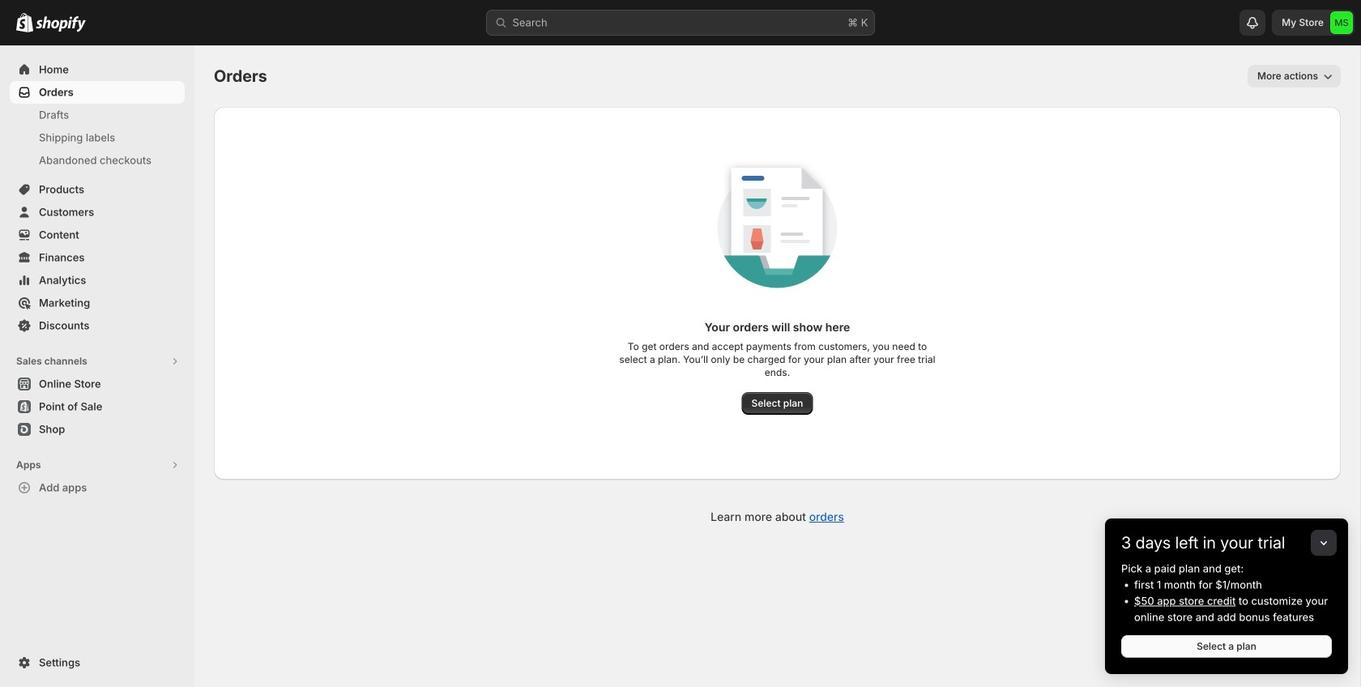 Task type: locate. For each thing, give the bounding box(es) containing it.
shopify image
[[36, 16, 86, 32]]

my store image
[[1331, 11, 1354, 34]]



Task type: describe. For each thing, give the bounding box(es) containing it.
shopify image
[[16, 13, 33, 32]]



Task type: vqa. For each thing, say whether or not it's contained in the screenshot.
My Store icon on the top right of the page
yes



